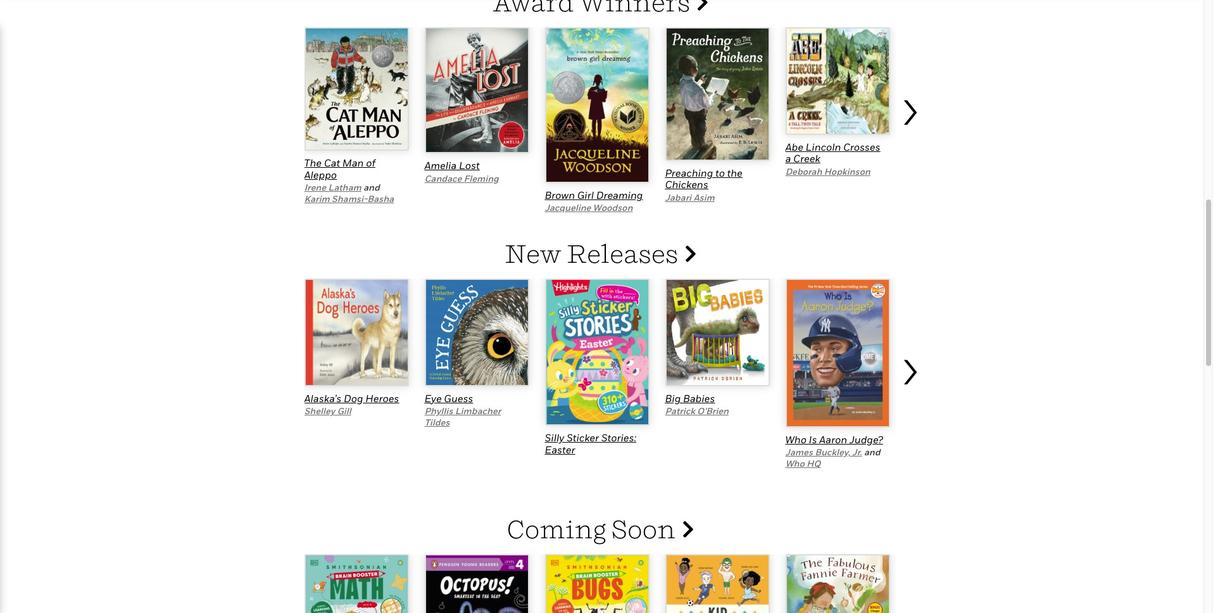 Task type: locate. For each thing, give the bounding box(es) containing it.
1 who from the top
[[786, 433, 807, 446]]

guess
[[444, 392, 473, 405]]

0 vertical spatial and
[[364, 182, 380, 193]]

eye guess phyllis limbacher tildes
[[425, 392, 501, 428]]

lost
[[459, 159, 480, 172]]

and up basha
[[364, 182, 380, 193]]

and
[[364, 182, 380, 193], [864, 447, 881, 457]]

jacqueline woodson link
[[545, 202, 633, 213]]

irene
[[304, 182, 326, 193]]

› link for who is aaron judge?
[[900, 330, 925, 500]]

girl
[[578, 189, 594, 201]]

releases
[[567, 238, 679, 269]]

abe
[[786, 141, 804, 153]]

abe lincoln crosses a creek link
[[786, 141, 881, 165]]

who
[[786, 433, 807, 446], [786, 458, 805, 469]]

asim
[[694, 192, 715, 202]]

aleppo
[[304, 168, 337, 181]]

eye guess link
[[425, 392, 473, 405]]

the
[[728, 166, 743, 179]]

hopkinson
[[825, 166, 871, 177]]

preaching to the chickens jabari asim
[[665, 166, 743, 202]]

and down judge?
[[864, 447, 881, 457]]

and inside the cat man of aleppo irene latham and karim shamsi-basha
[[364, 182, 380, 193]]

shamsi-
[[332, 193, 368, 204]]

jr.
[[853, 447, 862, 457]]

jabari asim link
[[665, 192, 715, 202]]

easter
[[545, 443, 575, 456]]

who is aaron judge? james buckley, jr. and who hq
[[786, 433, 883, 469]]

gill
[[337, 406, 351, 416]]

1 vertical spatial ›
[[900, 335, 921, 396]]

deborah hopkinson link
[[786, 166, 871, 177]]

› for abe lincoln crosses a creek
[[900, 75, 921, 136]]

preaching to the chickens image
[[665, 27, 770, 161]]

amelia
[[425, 159, 457, 172]]

alaska's dog heroes image
[[304, 279, 409, 386]]

new releases
[[505, 238, 684, 269]]

buckley,
[[815, 447, 851, 457]]

›
[[900, 75, 921, 136], [900, 335, 921, 396]]

who is aaron judge? link
[[786, 433, 883, 446]]

sticker
[[567, 432, 599, 444]]

1 vertical spatial › link
[[900, 330, 925, 500]]

brown girl dreaming jacqueline woodson
[[545, 189, 643, 213]]

shelley
[[304, 406, 335, 416]]

babies
[[683, 392, 715, 405]]

1 › link from the top
[[900, 70, 925, 224]]

› link right crosses on the top right of the page
[[900, 70, 925, 224]]

0 vertical spatial › link
[[900, 70, 925, 224]]

eye
[[425, 392, 442, 405]]

and for who is aaron judge?
[[864, 447, 881, 457]]

to
[[716, 166, 725, 179]]

0 vertical spatial ›
[[900, 75, 921, 136]]

who up james
[[786, 433, 807, 446]]

1 › from the top
[[900, 75, 921, 136]]

amelia lost image
[[425, 27, 529, 153]]

silly sticker stories: easter link
[[545, 432, 637, 456]]

amelia lost candace fleming
[[425, 159, 499, 183]]

silly
[[545, 432, 565, 444]]

0 horizontal spatial and
[[364, 182, 380, 193]]

› link
[[900, 70, 925, 224], [900, 330, 925, 500]]

› link right judge?
[[900, 330, 925, 500]]

patrick o'brien link
[[665, 406, 729, 416]]

irene latham link
[[304, 182, 362, 193]]

1 horizontal spatial and
[[864, 447, 881, 457]]

award winners image
[[696, 0, 708, 15]]

james
[[786, 447, 813, 457]]

big babies patrick o'brien
[[665, 392, 729, 416]]

tildes
[[425, 417, 450, 428]]

patrick
[[665, 406, 695, 416]]

2 who from the top
[[786, 458, 805, 469]]

kid olympians: summer image
[[665, 554, 770, 613]]

0 vertical spatial who
[[786, 433, 807, 446]]

brain booster bugs image
[[545, 554, 650, 613]]

2 › link from the top
[[900, 330, 925, 500]]

cat
[[324, 157, 340, 169]]

preaching to the chickens link
[[665, 166, 743, 191]]

latham
[[328, 182, 362, 193]]

who down james
[[786, 458, 805, 469]]

amelia lost link
[[425, 159, 480, 172]]

1 vertical spatial and
[[864, 447, 881, 457]]

a
[[786, 152, 791, 165]]

1 vertical spatial who
[[786, 458, 805, 469]]

2 › from the top
[[900, 335, 921, 396]]

and inside who is aaron judge? james buckley, jr. and who hq
[[864, 447, 881, 457]]



Task type: vqa. For each thing, say whether or not it's contained in the screenshot.
HOW DO I APPLY FOR A JOB WITH PENGUIN RANDOM HOUSE?
no



Task type: describe. For each thing, give the bounding box(es) containing it.
preaching
[[665, 166, 713, 179]]

jacqueline
[[545, 202, 591, 213]]

brown girl dreaming image
[[545, 27, 650, 183]]

octopus! image
[[425, 554, 529, 613]]

shelley gill link
[[304, 406, 351, 416]]

james buckley, jr. link
[[786, 447, 862, 457]]

alaska's
[[304, 392, 342, 405]]

the
[[304, 157, 322, 169]]

who is aaron judge? image
[[786, 279, 890, 427]]

heroes
[[366, 392, 399, 405]]

the cat man of aleppo link
[[304, 157, 376, 181]]

stories:
[[602, 432, 637, 444]]

abe lincoln crosses a creek deborah hopkinson
[[786, 141, 881, 177]]

jabari
[[665, 192, 692, 202]]

eye guess image
[[425, 279, 529, 386]]

the fabulous fannie farmer image
[[786, 554, 890, 613]]

fleming
[[464, 173, 499, 183]]

candace fleming link
[[425, 173, 499, 183]]

lincoln
[[806, 141, 841, 153]]

big babies image
[[665, 279, 770, 386]]

phyllis
[[425, 406, 453, 416]]

who hq link
[[786, 458, 821, 469]]

silly sticker stories: easter
[[545, 432, 637, 456]]

brain boost math image
[[304, 554, 409, 613]]

and for the cat man of aleppo
[[364, 182, 380, 193]]

alaska's dog heroes shelley gill
[[304, 392, 399, 416]]

creek
[[794, 152, 821, 165]]

karim shamsi-basha link
[[304, 193, 394, 204]]

new
[[505, 238, 562, 269]]

man
[[343, 157, 364, 169]]

coming soon
[[507, 514, 681, 544]]

phyllis limbacher tildes link
[[425, 406, 501, 428]]

o'brien
[[698, 406, 729, 416]]

brown
[[545, 189, 575, 201]]

chickens
[[665, 178, 709, 191]]

is
[[809, 433, 817, 446]]

limbacher
[[455, 406, 501, 416]]

dog
[[344, 392, 363, 405]]

coming soon link
[[507, 514, 694, 544]]

› for who is aaron judge?
[[900, 335, 921, 396]]

hq
[[807, 458, 821, 469]]

judge?
[[850, 433, 883, 446]]

coming
[[507, 514, 607, 544]]

alaska's dog heroes link
[[304, 392, 399, 405]]

the cat man of aleppo image
[[304, 27, 409, 151]]

candace
[[425, 173, 462, 183]]

of
[[366, 157, 376, 169]]

› link for abe lincoln crosses a creek
[[900, 70, 925, 224]]

crosses
[[844, 141, 881, 153]]

woodson
[[593, 202, 633, 213]]

abe lincoln crosses a creek image
[[786, 27, 890, 135]]

big babies link
[[665, 392, 715, 405]]

big
[[665, 392, 681, 405]]

silly sticker stories: easter image
[[545, 279, 650, 426]]

the cat man of aleppo irene latham and karim shamsi-basha
[[304, 157, 394, 204]]

aaron
[[820, 433, 848, 446]]

brown girl dreaming link
[[545, 189, 643, 201]]

karim
[[304, 193, 330, 204]]

dreaming
[[596, 189, 643, 201]]

basha
[[368, 193, 394, 204]]

soon
[[612, 514, 676, 544]]

deborah
[[786, 166, 822, 177]]

new releases link
[[505, 238, 696, 269]]



